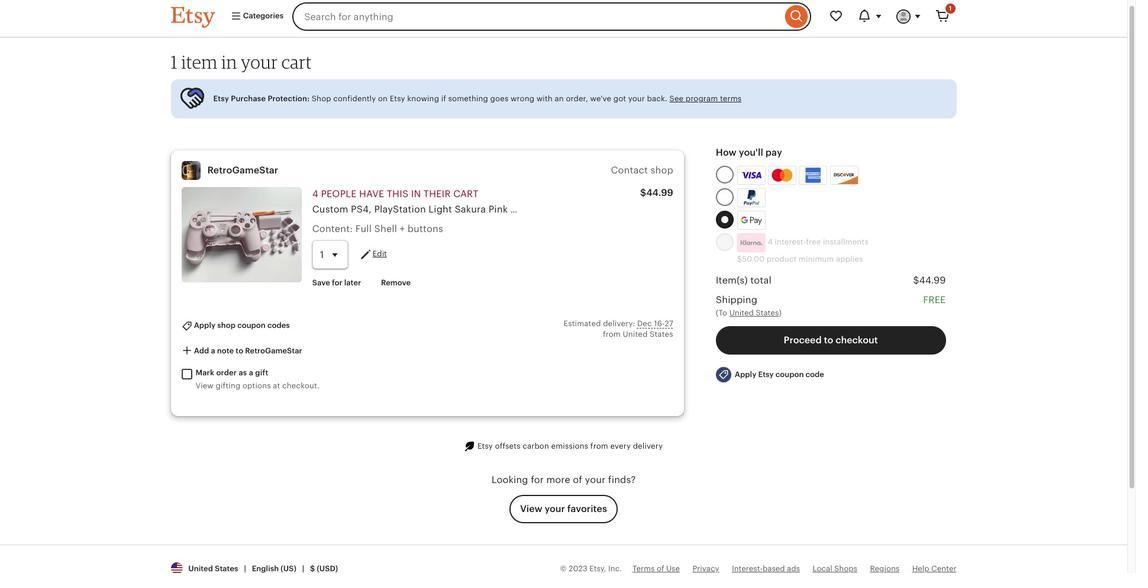 Task type: describe. For each thing, give the bounding box(es) containing it.
favorites
[[568, 503, 607, 515]]

gifting
[[216, 381, 241, 390]]

checkout
[[836, 334, 879, 346]]

1 vertical spatial from
[[591, 442, 609, 451]]

people
[[321, 188, 357, 199]]

0 horizontal spatial shell
[[375, 223, 397, 234]]

ps4,
[[351, 204, 372, 215]]

their
[[424, 188, 451, 199]]

english
[[252, 564, 279, 573]]

view inside mark order as a gift view gifting options at checkout.
[[196, 381, 214, 390]]

gift
[[255, 369, 268, 377]]

see program terms link
[[670, 94, 742, 103]]

edit
[[373, 250, 387, 258]]

as
[[239, 369, 247, 377]]

your left finds?
[[585, 474, 606, 485]]

4 interest-free installments
[[766, 237, 869, 246]]

goes
[[491, 94, 509, 103]]

etsy,
[[590, 564, 607, 573]]

2 horizontal spatial $
[[914, 275, 920, 286]]

add a note to retrogamestar button
[[173, 340, 311, 362]]

interest-based ads
[[732, 564, 801, 573]]

interest-
[[732, 564, 763, 573]]

1 horizontal spatial view
[[520, 503, 543, 515]]

etsy left offsets
[[478, 442, 493, 451]]

with
[[537, 94, 553, 103]]

&
[[536, 204, 543, 215]]

shop for apply
[[217, 321, 236, 330]]

a inside dropdown button
[[211, 346, 215, 355]]

etsy left purchase
[[213, 94, 229, 103]]

pay in 4 installments image
[[738, 233, 766, 252]]

local shops link
[[813, 564, 858, 573]]

none search field inside categories banner
[[293, 2, 811, 31]]

0 horizontal spatial states
[[215, 564, 238, 573]]

you'll
[[739, 147, 764, 158]]

©
[[560, 564, 567, 573]]

2 vertical spatial $
[[310, 564, 315, 573]]

+
[[400, 223, 405, 234]]

wrong
[[511, 94, 535, 103]]

0 vertical spatial $ 44.99
[[641, 187, 674, 198]]

privacy
[[693, 564, 720, 573]]

mark order as a gift view gifting options at checkout.
[[196, 369, 320, 390]]

visa image
[[742, 170, 762, 180]]

custom ps4, playstation light sakura pink shell & buttons link
[[313, 204, 581, 215]]

2023
[[569, 564, 588, 573]]

got
[[614, 94, 627, 103]]

coupon for code
[[776, 370, 804, 379]]

this
[[387, 188, 409, 199]]

united states   |   english (us)   |   $ (usd)
[[185, 564, 338, 573]]

finds?
[[609, 474, 636, 485]]

free
[[924, 294, 946, 306]]

privacy link
[[693, 564, 720, 573]]

help
[[913, 564, 930, 573]]

add
[[194, 346, 209, 355]]

local shops
[[813, 564, 858, 573]]

buttons
[[546, 204, 581, 215]]

center
[[932, 564, 957, 573]]

4 people have this in their cart custom ps4, playstation light sakura pink shell & buttons
[[313, 188, 581, 215]]

mark
[[196, 369, 214, 377]]

product
[[767, 254, 797, 263]]

how
[[716, 147, 737, 158]]

help center link
[[913, 564, 957, 573]]

(to
[[716, 309, 728, 318]]

buttons
[[408, 223, 443, 234]]

interest-based ads link
[[732, 564, 801, 573]]

)
[[779, 309, 782, 318]]

back.
[[647, 94, 668, 103]]

later
[[344, 278, 361, 287]]

see
[[670, 94, 684, 103]]

remove
[[381, 278, 411, 287]]

1 horizontal spatial 44.99
[[920, 275, 946, 286]]

terms of use
[[633, 564, 680, 573]]

0 horizontal spatial united
[[188, 564, 213, 573]]

minimum
[[799, 254, 835, 263]]

for for looking
[[531, 474, 544, 485]]

purchase
[[231, 94, 266, 103]]

proceed to checkout
[[784, 334, 879, 346]]

save for later button
[[304, 272, 370, 294]]

save
[[313, 278, 330, 287]]

terms
[[633, 564, 655, 573]]

united inside estimated delivery: dec 16-27 from united states
[[623, 330, 648, 339]]

sakura
[[455, 204, 486, 215]]

use
[[667, 564, 680, 573]]

0 vertical spatial states
[[756, 309, 779, 318]]

terms of use link
[[633, 564, 680, 573]]

at
[[273, 381, 280, 390]]

delivery
[[633, 442, 663, 451]]

apply etsy coupon code
[[735, 370, 825, 379]]

code
[[806, 370, 825, 379]]

estimated delivery: dec 16-27 from united states
[[564, 319, 674, 339]]

27
[[665, 319, 674, 328]]

regions button
[[871, 563, 900, 573]]

mastercard image
[[770, 167, 795, 183]]

1 vertical spatial $ 44.99
[[914, 275, 946, 286]]

based
[[763, 564, 786, 573]]

for for save
[[332, 278, 343, 287]]

local
[[813, 564, 833, 573]]

dec 16-27 link
[[638, 319, 674, 328]]

0 horizontal spatial 44.99
[[647, 187, 674, 198]]

item(s) total
[[716, 275, 772, 286]]

content:
[[313, 223, 353, 234]]

cart inside 4 people have this in their cart custom ps4, playstation light sakura pink shell & buttons
[[454, 188, 479, 199]]

contact
[[611, 165, 648, 176]]

your up purchase
[[241, 51, 278, 73]]

item
[[181, 51, 218, 73]]

0 vertical spatial retrogamestar
[[208, 164, 278, 176]]

help center
[[913, 564, 957, 573]]

retrogamestar image
[[181, 161, 200, 180]]

0 vertical spatial cart
[[282, 51, 312, 73]]

1 horizontal spatial $
[[641, 187, 647, 198]]



Task type: locate. For each thing, give the bounding box(es) containing it.
0 vertical spatial united
[[730, 309, 754, 318]]

1 vertical spatial view
[[520, 503, 543, 515]]

1 for 1 item in your cart
[[171, 51, 178, 73]]

coupon for codes
[[238, 321, 266, 330]]

0 vertical spatial 44.99
[[647, 187, 674, 198]]

4
[[313, 188, 319, 199], [768, 237, 773, 246]]

apply inside "dropdown button"
[[735, 370, 757, 379]]

1 horizontal spatial of
[[657, 564, 665, 573]]

0 vertical spatial shop
[[651, 165, 674, 176]]

apply
[[194, 321, 216, 330], [735, 370, 757, 379]]

1 horizontal spatial $ 44.99
[[914, 275, 946, 286]]

installments
[[824, 237, 869, 246]]

0 horizontal spatial a
[[211, 346, 215, 355]]

for left later at the left of page
[[332, 278, 343, 287]]

retrogamestar up gift
[[245, 346, 302, 355]]

retrogamestar
[[208, 164, 278, 176], [245, 346, 302, 355]]

save for later
[[313, 278, 361, 287]]

to inside dropdown button
[[236, 346, 243, 355]]

0 horizontal spatial 4
[[313, 188, 319, 199]]

1 vertical spatial for
[[531, 474, 544, 485]]

1 vertical spatial a
[[249, 369, 253, 377]]

a
[[211, 346, 215, 355], [249, 369, 253, 377]]

| right (us)
[[302, 564, 304, 573]]

1 vertical spatial $
[[914, 275, 920, 286]]

more
[[547, 474, 571, 485]]

states inside estimated delivery: dec 16-27 from united states
[[650, 330, 674, 339]]

to
[[824, 334, 834, 346], [236, 346, 243, 355]]

order,
[[566, 94, 589, 103]]

0 vertical spatial 1
[[950, 5, 952, 12]]

shop right the contact
[[651, 165, 674, 176]]

0 horizontal spatial coupon
[[238, 321, 266, 330]]

0 vertical spatial to
[[824, 334, 834, 346]]

4 right pay in 4 installments icon
[[768, 237, 773, 246]]

shop
[[312, 94, 331, 103]]

0 horizontal spatial |
[[244, 564, 246, 573]]

44.99 down contact shop
[[647, 187, 674, 198]]

from down delivery:
[[603, 330, 621, 339]]

1 horizontal spatial |
[[302, 564, 304, 573]]

full
[[356, 223, 372, 234]]

1 vertical spatial cart
[[454, 188, 479, 199]]

codes
[[268, 321, 290, 330]]

$ 44.99 down contact shop
[[641, 187, 674, 198]]

in
[[222, 51, 237, 73], [411, 188, 421, 199]]

etsy
[[213, 94, 229, 103], [390, 94, 405, 103], [759, 370, 774, 379], [478, 442, 493, 451]]

$ 44.99 up free
[[914, 275, 946, 286]]

0 vertical spatial of
[[573, 474, 583, 485]]

0 horizontal spatial $
[[310, 564, 315, 573]]

from inside estimated delivery: dec 16-27 from united states
[[603, 330, 621, 339]]

for left more
[[531, 474, 544, 485]]

4 up custom in the top of the page
[[313, 188, 319, 199]]

looking
[[492, 474, 529, 485]]

of left use at the right bottom
[[657, 564, 665, 573]]

1 horizontal spatial shop
[[651, 165, 674, 176]]

light
[[429, 204, 452, 215]]

1 horizontal spatial 1
[[950, 5, 952, 12]]

pay
[[766, 147, 783, 158]]

| left 'english'
[[244, 564, 246, 573]]

0 horizontal spatial for
[[332, 278, 343, 287]]

estimated
[[564, 319, 601, 328]]

0 horizontal spatial view
[[196, 381, 214, 390]]

1 vertical spatial 44.99
[[920, 275, 946, 286]]

to inside button
[[824, 334, 834, 346]]

1 horizontal spatial cart
[[454, 188, 479, 199]]

etsy inside "dropdown button"
[[759, 370, 774, 379]]

a inside mark order as a gift view gifting options at checkout.
[[249, 369, 253, 377]]

cart
[[282, 51, 312, 73], [454, 188, 479, 199]]

0 horizontal spatial cart
[[282, 51, 312, 73]]

shell inside 4 people have this in their cart custom ps4, playstation light sakura pink shell & buttons
[[511, 204, 534, 215]]

1 vertical spatial retrogamestar
[[245, 346, 302, 355]]

0 vertical spatial shell
[[511, 204, 534, 215]]

from left every
[[591, 442, 609, 451]]

something
[[449, 94, 489, 103]]

1 vertical spatial shop
[[217, 321, 236, 330]]

1 horizontal spatial to
[[824, 334, 834, 346]]

apply inside dropdown button
[[194, 321, 216, 330]]

categories button
[[222, 6, 289, 27]]

view
[[196, 381, 214, 390], [520, 503, 543, 515]]

2 vertical spatial united
[[188, 564, 213, 573]]

in right item
[[222, 51, 237, 73]]

1 item in your cart
[[171, 51, 312, 73]]

us image
[[171, 563, 183, 573]]

$50.00
[[738, 254, 765, 263]]

$ 44.99
[[641, 187, 674, 198], [914, 275, 946, 286]]

united right us image on the left bottom of the page
[[188, 564, 213, 573]]

1 vertical spatial 1
[[171, 51, 178, 73]]

2 horizontal spatial united
[[730, 309, 754, 318]]

contact shop button
[[611, 165, 674, 176]]

0 vertical spatial $
[[641, 187, 647, 198]]

None search field
[[293, 2, 811, 31]]

© 2023 etsy, inc.
[[560, 564, 622, 573]]

united down dec
[[623, 330, 648, 339]]

44.99 up free
[[920, 275, 946, 286]]

order
[[216, 369, 237, 377]]

(usd)
[[317, 564, 338, 573]]

have
[[359, 188, 385, 199]]

coupon inside "dropdown button"
[[776, 370, 804, 379]]

retrogamestar right retrogamestar image
[[208, 164, 278, 176]]

of
[[573, 474, 583, 485], [657, 564, 665, 573]]

united down shipping
[[730, 309, 754, 318]]

1 horizontal spatial coupon
[[776, 370, 804, 379]]

1 horizontal spatial united
[[623, 330, 648, 339]]

a right add
[[211, 346, 215, 355]]

options
[[243, 381, 271, 390]]

etsy right on
[[390, 94, 405, 103]]

retrogamestar inside dropdown button
[[245, 346, 302, 355]]

1 horizontal spatial apply
[[735, 370, 757, 379]]

playstation
[[374, 204, 426, 215]]

1 vertical spatial shell
[[375, 223, 397, 234]]

4 inside 4 people have this in their cart custom ps4, playstation light sakura pink shell & buttons
[[313, 188, 319, 199]]

item(s)
[[716, 275, 748, 286]]

regions
[[871, 564, 900, 573]]

1 vertical spatial of
[[657, 564, 665, 573]]

4 for 4 interest-free installments
[[768, 237, 773, 246]]

program
[[686, 94, 718, 103]]

1 vertical spatial in
[[411, 188, 421, 199]]

coupon up add a note to retrogamestar
[[238, 321, 266, 330]]

0 horizontal spatial in
[[222, 51, 237, 73]]

0 vertical spatial a
[[211, 346, 215, 355]]

in right this
[[411, 188, 421, 199]]

if
[[441, 94, 446, 103]]

shell left +
[[375, 223, 397, 234]]

states left 'english'
[[215, 564, 238, 573]]

states down total
[[756, 309, 779, 318]]

we've
[[591, 94, 612, 103]]

cart up sakura on the left top
[[454, 188, 479, 199]]

apply for apply shop coupon codes
[[194, 321, 216, 330]]

paypal image
[[739, 190, 764, 205]]

dec
[[638, 319, 652, 328]]

0 vertical spatial coupon
[[238, 321, 266, 330]]

for inside button
[[332, 278, 343, 287]]

categories banner
[[150, 0, 978, 38]]

cart up protection:
[[282, 51, 312, 73]]

$50.00 product minimum applies
[[738, 254, 864, 263]]

offsets
[[495, 442, 521, 451]]

edit button
[[359, 248, 387, 262]]

Search for anything text field
[[293, 2, 782, 31]]

0 horizontal spatial 1
[[171, 51, 178, 73]]

0 vertical spatial 4
[[313, 188, 319, 199]]

coupon left code
[[776, 370, 804, 379]]

note
[[217, 346, 234, 355]]

proceed
[[784, 334, 822, 346]]

0 horizontal spatial to
[[236, 346, 243, 355]]

(us)
[[281, 564, 297, 573]]

1 vertical spatial apply
[[735, 370, 757, 379]]

0 horizontal spatial $ 44.99
[[641, 187, 674, 198]]

of right more
[[573, 474, 583, 485]]

1 horizontal spatial a
[[249, 369, 253, 377]]

0 horizontal spatial apply
[[194, 321, 216, 330]]

shop inside apply shop coupon codes dropdown button
[[217, 321, 236, 330]]

1 vertical spatial to
[[236, 346, 243, 355]]

from
[[603, 330, 621, 339], [591, 442, 609, 451]]

0 vertical spatial apply
[[194, 321, 216, 330]]

2 | from the left
[[302, 564, 304, 573]]

inc.
[[609, 564, 622, 573]]

1 horizontal spatial 4
[[768, 237, 773, 246]]

shop for contact
[[651, 165, 674, 176]]

american express image
[[801, 167, 826, 183]]

1 horizontal spatial for
[[531, 474, 544, 485]]

2 horizontal spatial states
[[756, 309, 779, 318]]

to right note
[[236, 346, 243, 355]]

0 vertical spatial for
[[332, 278, 343, 287]]

in inside 4 people have this in their cart custom ps4, playstation light sakura pink shell & buttons
[[411, 188, 421, 199]]

delivery:
[[603, 319, 636, 328]]

google pay image
[[738, 211, 765, 229]]

1 horizontal spatial states
[[650, 330, 674, 339]]

shipping
[[716, 294, 758, 306]]

your
[[241, 51, 278, 73], [629, 94, 645, 103], [585, 474, 606, 485], [545, 503, 565, 515]]

contact shop
[[611, 165, 674, 176]]

0 vertical spatial from
[[603, 330, 621, 339]]

on
[[378, 94, 388, 103]]

etsy left code
[[759, 370, 774, 379]]

carbon
[[523, 442, 549, 451]]

1 vertical spatial 4
[[768, 237, 773, 246]]

view down the looking
[[520, 503, 543, 515]]

retrogamestar link
[[208, 164, 278, 176]]

confidently
[[334, 94, 376, 103]]

for
[[332, 278, 343, 287], [531, 474, 544, 485]]

content: full shell + buttons
[[313, 223, 443, 234]]

0 horizontal spatial of
[[573, 474, 583, 485]]

apply for apply etsy coupon code
[[735, 370, 757, 379]]

shops
[[835, 564, 858, 573]]

1 horizontal spatial shell
[[511, 204, 534, 215]]

1 vertical spatial coupon
[[776, 370, 804, 379]]

0 vertical spatial view
[[196, 381, 214, 390]]

custom ps4, playstation light sakura pink shell & buttons image
[[181, 187, 302, 283]]

protection:
[[268, 94, 310, 103]]

ads
[[788, 564, 801, 573]]

1 for 1
[[950, 5, 952, 12]]

states down the 16-
[[650, 330, 674, 339]]

2 vertical spatial states
[[215, 564, 238, 573]]

to right proceed
[[824, 334, 834, 346]]

interest-
[[775, 237, 807, 246]]

categories
[[241, 11, 284, 20]]

emissions
[[552, 442, 589, 451]]

discover image
[[831, 168, 860, 185]]

1 vertical spatial states
[[650, 330, 674, 339]]

united states button
[[730, 308, 779, 319]]

0 horizontal spatial shop
[[217, 321, 236, 330]]

terms
[[721, 94, 742, 103]]

view down mark
[[196, 381, 214, 390]]

your right got
[[629, 94, 645, 103]]

1 | from the left
[[244, 564, 246, 573]]

your down more
[[545, 503, 565, 515]]

(to united states )
[[716, 309, 782, 318]]

pink
[[489, 204, 508, 215]]

1 inside 1 link
[[950, 5, 952, 12]]

4 for 4 people have this in their cart custom ps4, playstation light sakura pink shell & buttons
[[313, 188, 319, 199]]

shell left '&'
[[511, 204, 534, 215]]

view your favorites
[[520, 503, 607, 515]]

a right as
[[249, 369, 253, 377]]

coupon inside dropdown button
[[238, 321, 266, 330]]

0 vertical spatial in
[[222, 51, 237, 73]]

knowing
[[408, 94, 439, 103]]

shop up note
[[217, 321, 236, 330]]

an
[[555, 94, 564, 103]]

1 vertical spatial united
[[623, 330, 648, 339]]

custom
[[313, 204, 349, 215]]

1 horizontal spatial in
[[411, 188, 421, 199]]



Task type: vqa. For each thing, say whether or not it's contained in the screenshot.
Save
yes



